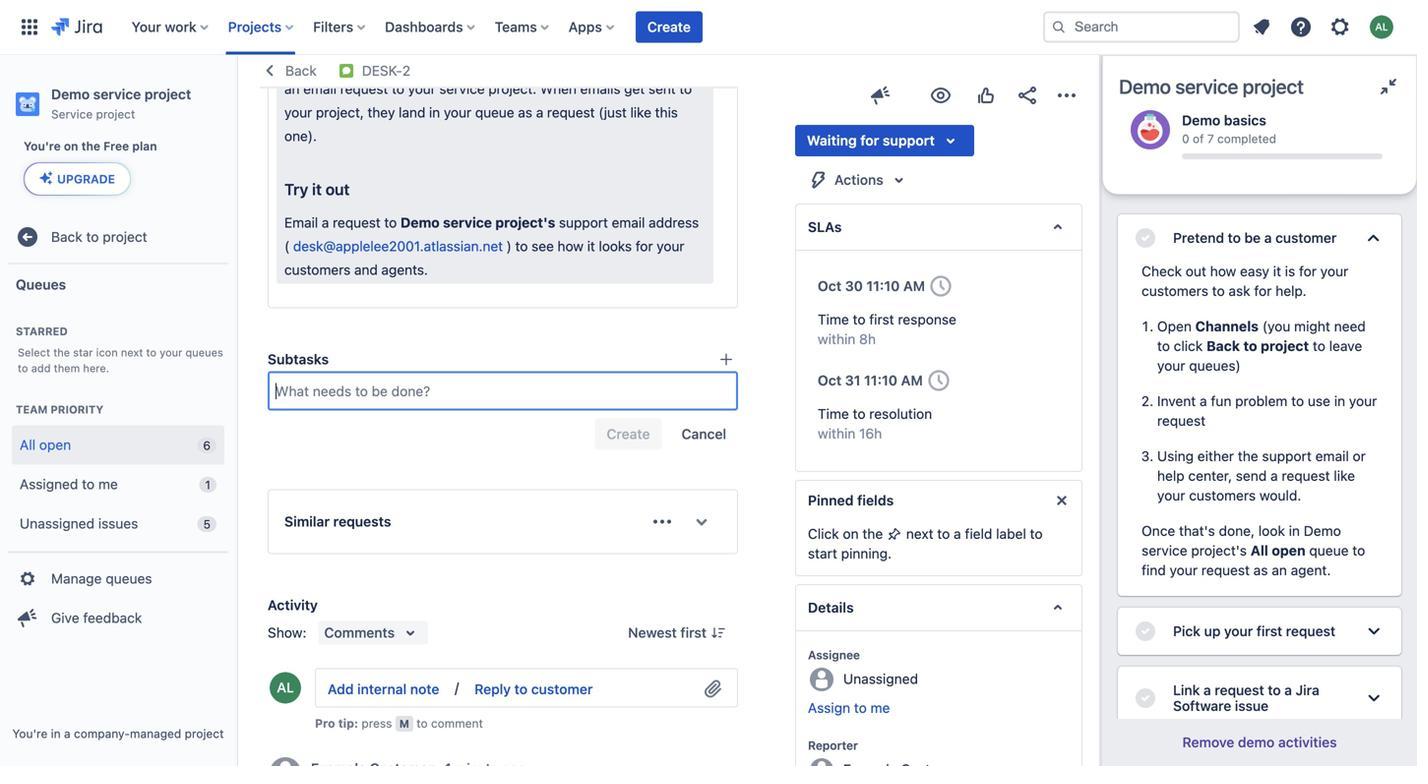 Task type: locate. For each thing, give the bounding box(es) containing it.
1 vertical spatial out
[[1186, 263, 1207, 280]]

all down team
[[20, 437, 36, 453]]

0 vertical spatial is
[[614, 57, 624, 73]]

1 vertical spatial on
[[843, 526, 859, 542]]

2 checked image from the top
[[1134, 620, 1158, 644]]

chevron image for pretend to be a customer
[[1362, 226, 1386, 250]]

request inside link a request to a jira software issue
[[1215, 683, 1264, 699]]

chevron image right the jira
[[1362, 687, 1386, 711]]

service
[[1176, 75, 1238, 98], [439, 81, 485, 97], [93, 86, 141, 102], [443, 215, 492, 231], [1142, 543, 1188, 559]]

checked image
[[1134, 687, 1158, 711]]

0 horizontal spatial all open
[[20, 437, 71, 453]]

time for time to resolution within 16h
[[818, 406, 849, 422]]

a inside using either the support email or help center, send a request like your customers would.
[[1271, 468, 1278, 484]]

demo up of
[[1182, 112, 1221, 128]]

your inside dropdown button
[[1224, 624, 1253, 640]]

the for free
[[81, 139, 100, 153]]

1 vertical spatial next
[[906, 526, 934, 542]]

open channels
[[1158, 318, 1259, 335]]

time up "within 8h" button
[[818, 312, 849, 328]]

oct 31 11:10 am
[[818, 373, 923, 389]]

queues
[[16, 276, 66, 293]]

0 vertical spatial unassigned
[[20, 516, 94, 532]]

0 vertical spatial you're
[[24, 139, 61, 153]]

a
[[536, 104, 543, 121], [322, 215, 329, 231], [1264, 230, 1272, 246], [1200, 393, 1207, 409], [1271, 468, 1278, 484], [954, 526, 961, 542], [1204, 683, 1211, 699], [1285, 683, 1292, 699], [64, 727, 71, 741]]

upgrade
[[57, 172, 115, 186]]

queue up agent.
[[1309, 543, 1349, 559]]

to left field on the bottom of the page
[[937, 526, 950, 542]]

all
[[20, 437, 36, 453], [1251, 543, 1269, 559]]

the left free
[[81, 139, 100, 153]]

to up 8h
[[853, 312, 866, 328]]

0 vertical spatial how
[[558, 238, 584, 255]]

0 vertical spatial out
[[326, 180, 350, 199]]

team priority group
[[8, 382, 228, 552]]

team
[[16, 404, 48, 416]]

a up would.
[[1271, 468, 1278, 484]]

1 vertical spatial me
[[871, 700, 890, 717]]

a down when
[[536, 104, 543, 121]]

help down using
[[1158, 468, 1185, 484]]

0 horizontal spatial open
[[39, 437, 71, 453]]

on for click
[[843, 526, 859, 542]]

an left agent.
[[1272, 563, 1287, 579]]

0 vertical spatial within
[[818, 331, 856, 347]]

0 vertical spatial am
[[904, 278, 925, 294]]

customers down (
[[284, 262, 351, 278]]

service up free
[[93, 86, 141, 102]]

newest first image
[[711, 626, 726, 641]]

0 horizontal spatial it
[[312, 180, 322, 199]]

1 horizontal spatial queues
[[186, 347, 223, 359]]

support inside using either the support email or help center, send a request like your customers would.
[[1262, 448, 1312, 465]]

unassigned down assigned
[[20, 516, 94, 532]]

0 vertical spatial clockicon image
[[925, 271, 957, 302]]

1 horizontal spatial all open
[[1251, 543, 1306, 559]]

how
[[558, 238, 584, 255], [1210, 263, 1237, 280]]

demo inside demo service project service project
[[51, 86, 90, 102]]

as down once that's done, look in demo service project's
[[1254, 563, 1268, 579]]

0 vertical spatial an
[[284, 81, 300, 97]]

1 vertical spatial as
[[1254, 563, 1268, 579]]

0 vertical spatial customer
[[1276, 230, 1337, 246]]

pinned
[[808, 493, 854, 509]]

open down "team priority"
[[39, 437, 71, 453]]

it inside check out how easy it is for your customers to ask for help.
[[1273, 263, 1281, 280]]

to right )
[[515, 238, 528, 255]]

checked image for pretend
[[1134, 226, 1158, 250]]

the for star
[[53, 347, 70, 359]]

0 vertical spatial queues
[[186, 347, 223, 359]]

waiting for support
[[807, 132, 935, 149]]

2 time from the top
[[818, 406, 849, 422]]

to up within 16h button
[[853, 406, 866, 422]]

a right email
[[322, 215, 329, 231]]

request up when
[[531, 57, 579, 73]]

your inside check out how easy it is for your customers to ask for help.
[[1321, 263, 1349, 280]]

checked image up check
[[1134, 226, 1158, 250]]

1 vertical spatial it
[[587, 238, 595, 255]]

1 horizontal spatial help
[[1158, 468, 1185, 484]]

queues
[[186, 347, 223, 359], [106, 571, 152, 587]]

pretend to be a customer button
[[1118, 215, 1402, 262]]

request up would.
[[1282, 468, 1330, 484]]

help up emails
[[583, 57, 610, 73]]

am for oct 31 11:10 am
[[901, 373, 923, 389]]

sent
[[649, 81, 676, 97]]

filters
[[313, 19, 353, 35]]

click on the
[[808, 526, 887, 542]]

it inside ") to see how it looks for your customers and agents."
[[587, 238, 595, 255]]

activities
[[1278, 735, 1337, 751]]

1 vertical spatial unassigned
[[844, 671, 918, 688]]

within 16h button
[[818, 424, 882, 444]]

to inside the (you might need to click
[[1158, 338, 1170, 354]]

apps button
[[563, 11, 622, 43]]

of
[[1193, 132, 1204, 146]]

11:10 for 30
[[867, 278, 900, 294]]

service
[[51, 107, 93, 121]]

next inside starred select the star icon next to your queues to add them here.
[[121, 347, 143, 359]]

within inside time to resolution within 16h
[[818, 426, 856, 442]]

to up chevron icon
[[1353, 543, 1365, 559]]

0 horizontal spatial me
[[98, 477, 118, 493]]

1 vertical spatial customer
[[531, 682, 593, 698]]

1 vertical spatial 11:10
[[864, 373, 898, 389]]

within left 16h
[[818, 426, 856, 442]]

1 checked image from the top
[[1134, 226, 1158, 250]]

to inside time to first response within 8h
[[853, 312, 866, 328]]

next
[[121, 347, 143, 359], [906, 526, 934, 542]]

to down might
[[1313, 338, 1326, 354]]

project's down done,
[[1191, 543, 1247, 559]]

your down "click"
[[1158, 358, 1186, 374]]

1 horizontal spatial first
[[869, 312, 894, 328]]

first inside time to first response within 8h
[[869, 312, 894, 328]]

1 horizontal spatial next
[[906, 526, 934, 542]]

a left company-
[[64, 727, 71, 741]]

your right use
[[1349, 393, 1377, 409]]

(
[[284, 238, 290, 255]]

customers down check
[[1142, 283, 1209, 299]]

your inside to leave your queues)
[[1158, 358, 1186, 374]]

as
[[518, 104, 532, 121], [1254, 563, 1268, 579]]

oct for oct 31 11:10 am
[[818, 373, 842, 389]]

request down invent
[[1158, 413, 1206, 429]]

time up within 16h button
[[818, 406, 849, 422]]

out right try
[[326, 180, 350, 199]]

you're left company-
[[12, 727, 48, 741]]

checked image left pick
[[1134, 620, 1158, 644]]

me for assign to me
[[871, 700, 890, 717]]

group
[[8, 552, 228, 644]]

project down upgrade
[[103, 229, 147, 245]]

11:10 right 30
[[867, 278, 900, 294]]

project down (you
[[1261, 338, 1309, 354]]

basics
[[1224, 112, 1267, 128]]

dashboards button
[[379, 11, 483, 43]]

demo
[[1119, 75, 1171, 98], [51, 86, 90, 102], [1182, 112, 1221, 128], [401, 215, 440, 231], [1304, 523, 1341, 539]]

chevron image
[[1362, 226, 1386, 250], [1362, 687, 1386, 711]]

as down "project."
[[518, 104, 532, 121]]

to up "project."
[[515, 57, 528, 73]]

0 horizontal spatial support
[[559, 215, 608, 231]]

first left newest first image
[[681, 625, 707, 641]]

am
[[904, 278, 925, 294], [901, 373, 923, 389]]

reporter
[[808, 739, 858, 753]]

0 vertical spatial project's
[[495, 215, 555, 231]]

1 vertical spatial oct
[[818, 373, 842, 389]]

0 vertical spatial open
[[39, 437, 71, 453]]

field
[[965, 526, 993, 542]]

projects button
[[222, 11, 301, 43]]

your
[[132, 19, 161, 35]]

0 horizontal spatial like
[[631, 104, 652, 121]]

is up help.
[[1285, 263, 1296, 280]]

project
[[1243, 75, 1304, 98], [145, 86, 191, 102], [96, 107, 135, 121], [103, 229, 147, 245], [1261, 338, 1309, 354], [185, 727, 224, 741]]

assignee pin to top. only you can see pinned fields. image
[[864, 648, 880, 663]]

1 horizontal spatial is
[[1285, 263, 1296, 280]]

0 horizontal spatial back
[[51, 229, 82, 245]]

jira image
[[51, 15, 102, 39], [51, 15, 102, 39]]

1 horizontal spatial project's
[[1191, 543, 1247, 559]]

customer inside button
[[531, 682, 593, 698]]

1 vertical spatial am
[[901, 373, 923, 389]]

email left or
[[1316, 448, 1349, 465]]

2 chevron image from the top
[[1362, 687, 1386, 711]]

your inside ") to see how it looks for your customers and agents."
[[657, 238, 685, 255]]

clockicon image up response
[[925, 271, 957, 302]]

first up 8h
[[869, 312, 894, 328]]

note
[[410, 682, 439, 698]]

customers for check out how easy it is for your customers to ask for help.
[[1142, 283, 1209, 299]]

1 vertical spatial help
[[1158, 468, 1185, 484]]

appswitcher icon image
[[18, 15, 41, 39]]

for right waiting
[[861, 132, 879, 149]]

support inside support email address (
[[559, 215, 608, 231]]

1 vertical spatial checked image
[[1134, 620, 1158, 644]]

pro
[[315, 717, 335, 731]]

Subtasks field
[[270, 374, 736, 409]]

how inside ") to see how it looks for your customers and agents."
[[558, 238, 584, 255]]

0 horizontal spatial unassigned
[[20, 516, 94, 532]]

0 vertical spatial all
[[20, 437, 36, 453]]

11:10 for 31
[[864, 373, 898, 389]]

project's inside once that's done, look in demo service project's
[[1191, 543, 1247, 559]]

priority
[[50, 404, 104, 416]]

2 horizontal spatial first
[[1257, 624, 1283, 640]]

me inside button
[[871, 700, 890, 717]]

1 horizontal spatial support
[[883, 132, 935, 149]]

to
[[515, 57, 528, 73], [392, 81, 404, 97], [680, 81, 692, 97], [384, 215, 397, 231], [86, 229, 99, 245], [1228, 230, 1241, 246], [515, 238, 528, 255], [1212, 283, 1225, 299], [853, 312, 866, 328], [1158, 338, 1170, 354], [1244, 338, 1258, 354], [1313, 338, 1326, 354], [146, 347, 157, 359], [18, 362, 28, 375], [1292, 393, 1304, 409], [853, 406, 866, 422], [82, 477, 95, 493], [937, 526, 950, 542], [1030, 526, 1043, 542], [1353, 543, 1365, 559], [515, 682, 528, 698], [1268, 683, 1281, 699], [854, 700, 867, 717], [417, 717, 428, 731]]

0 vertical spatial as
[[518, 104, 532, 121]]

when
[[540, 81, 577, 97]]

1 vertical spatial back
[[51, 229, 82, 245]]

the easiest way for your customer's to request help is by sending an email request to your service project. when emails get sent to your project, they land in your queue as a request (just like this one).
[[284, 57, 700, 144]]

time to resolution within 16h
[[818, 406, 932, 442]]

1 horizontal spatial queue
[[1309, 543, 1349, 559]]

email
[[303, 81, 337, 97], [612, 215, 645, 231], [1316, 448, 1349, 465]]

time for time to first response within 8h
[[818, 312, 849, 328]]

1 horizontal spatial me
[[871, 700, 890, 717]]

demo down search field
[[1119, 75, 1171, 98]]

next left field on the bottom of the page
[[906, 526, 934, 542]]

back to project down upgrade
[[51, 229, 147, 245]]

your down address
[[657, 238, 685, 255]]

teams
[[495, 19, 537, 35]]

2 vertical spatial support
[[1262, 448, 1312, 465]]

customers inside check out how easy it is for your customers to ask for help.
[[1142, 283, 1209, 299]]

tip:
[[338, 717, 358, 731]]

in right look
[[1289, 523, 1300, 539]]

assign to me
[[808, 700, 890, 717]]

collapse panel image
[[1377, 75, 1401, 98]]

you're for you're on the free plan
[[24, 139, 61, 153]]

checked image
[[1134, 226, 1158, 250], [1134, 620, 1158, 644]]

0 horizontal spatial customer
[[531, 682, 593, 698]]

demo up service on the top left of the page
[[51, 86, 90, 102]]

is inside check out how easy it is for your customers to ask for help.
[[1285, 263, 1296, 280]]

1 horizontal spatial it
[[587, 238, 595, 255]]

it left looks
[[587, 238, 595, 255]]

to left be
[[1228, 230, 1241, 246]]

to right assigned
[[82, 477, 95, 493]]

1 horizontal spatial unassigned
[[844, 671, 918, 688]]

first right the up
[[1257, 624, 1283, 640]]

0 horizontal spatial email
[[303, 81, 337, 97]]

1 vertical spatial like
[[1334, 468, 1355, 484]]

to inside button
[[854, 700, 867, 717]]

0 horizontal spatial first
[[681, 625, 707, 641]]

the up them in the top of the page
[[53, 347, 70, 359]]

your inside invent a fun problem to use in your request
[[1349, 393, 1377, 409]]

service inside the easiest way for your customer's to request help is by sending an email request to your service project. when emails get sent to your project, they land in your queue as a request (just like this one).
[[439, 81, 485, 97]]

actions image
[[1055, 84, 1079, 107]]

1 within from the top
[[818, 331, 856, 347]]

a inside the easiest way for your customer's to request help is by sending an email request to your service project. when emails get sent to your project, they land in your queue as a request (just like this one).
[[536, 104, 543, 121]]

all open down team
[[20, 437, 71, 453]]

sidebar navigation image
[[215, 79, 258, 118]]

1 vertical spatial project's
[[1191, 543, 1247, 559]]

customers inside ") to see how it looks for your customers and agents."
[[284, 262, 351, 278]]

11:10
[[867, 278, 900, 294], [864, 373, 898, 389]]

unassigned inside team priority group
[[20, 516, 94, 532]]

pro tip: press m to comment
[[315, 717, 483, 731]]

project up free
[[96, 107, 135, 121]]

queue down "project."
[[475, 104, 514, 121]]

0 horizontal spatial queue
[[475, 104, 514, 121]]

on down service on the top left of the page
[[64, 139, 78, 153]]

all open
[[20, 437, 71, 453], [1251, 543, 1306, 559]]

a left the 'fun'
[[1200, 393, 1207, 409]]

1 horizontal spatial back
[[285, 63, 317, 79]]

0 vertical spatial next
[[121, 347, 143, 359]]

0 vertical spatial back to project
[[51, 229, 147, 245]]

me right assign
[[871, 700, 890, 717]]

the inside starred select the star icon next to your queues to add them here.
[[53, 347, 70, 359]]

1 vertical spatial an
[[1272, 563, 1287, 579]]

0 horizontal spatial out
[[326, 180, 350, 199]]

is
[[614, 57, 624, 73], [1285, 263, 1296, 280]]

might
[[1295, 318, 1331, 335]]

checked image inside the pretend to be a customer dropdown button
[[1134, 226, 1158, 250]]

your up need
[[1321, 263, 1349, 280]]

back left the service request icon
[[285, 63, 317, 79]]

settings image
[[1329, 15, 1352, 39]]

0 vertical spatial queue
[[475, 104, 514, 121]]

2 vertical spatial back
[[1207, 338, 1240, 354]]

0 horizontal spatial on
[[64, 139, 78, 153]]

customer right reply
[[531, 682, 593, 698]]

progress bar
[[1182, 154, 1383, 159]]

profile image of apple lee image
[[270, 673, 301, 704]]

0 horizontal spatial all
[[20, 437, 36, 453]]

send
[[1236, 468, 1267, 484]]

1 vertical spatial queues
[[106, 571, 152, 587]]

to left ask
[[1212, 283, 1225, 299]]

comments button
[[318, 622, 428, 645]]

demo service project
[[1119, 75, 1304, 98]]

oct for oct 30 11:10 am
[[818, 278, 842, 294]]

1 horizontal spatial customer
[[1276, 230, 1337, 246]]

help inside using either the support email or help center, send a request like your customers would.
[[1158, 468, 1185, 484]]

for inside the easiest way for your customer's to request help is by sending an email request to your service project. when emails get sent to your project, they land in your queue as a request (just like this one).
[[389, 57, 406, 73]]

oct left 30
[[818, 278, 842, 294]]

1 horizontal spatial open
[[1272, 543, 1306, 559]]

customer right be
[[1276, 230, 1337, 246]]

1 vertical spatial support
[[559, 215, 608, 231]]

it right try
[[312, 180, 322, 199]]

time inside time to resolution within 16h
[[818, 406, 849, 422]]

desk@applelee2001.atlassian.net
[[293, 238, 503, 255]]

1 horizontal spatial email
[[612, 215, 645, 231]]

Search field
[[1043, 11, 1240, 43]]

email inside the easiest way for your customer's to request help is by sending an email request to your service project. when emails get sent to your project, they land in your queue as a request (just like this one).
[[303, 81, 337, 97]]

m
[[399, 718, 409, 731]]

a inside next to a field label to start pinning.
[[954, 526, 961, 542]]

customers down center,
[[1189, 488, 1256, 504]]

0 vertical spatial me
[[98, 477, 118, 493]]

me for assigned to me
[[98, 477, 118, 493]]

desk-2 link
[[362, 59, 411, 83]]

to inside button
[[515, 682, 528, 698]]

0 horizontal spatial is
[[614, 57, 624, 73]]

a right be
[[1264, 230, 1272, 246]]

service down the once
[[1142, 543, 1188, 559]]

0 horizontal spatial an
[[284, 81, 300, 97]]

2 horizontal spatial email
[[1316, 448, 1349, 465]]

0 vertical spatial chevron image
[[1362, 226, 1386, 250]]

out inside check out how easy it is for your customers to ask for help.
[[1186, 263, 1207, 280]]

0 horizontal spatial as
[[518, 104, 532, 121]]

the up send
[[1238, 448, 1259, 465]]

1 vertical spatial time
[[818, 406, 849, 422]]

comments
[[324, 625, 395, 641]]

waiting for support button
[[795, 125, 974, 157]]

customers for ) to see how it looks for your customers and agents.
[[284, 262, 351, 278]]

0 vertical spatial customers
[[284, 262, 351, 278]]

easiest
[[312, 57, 357, 73]]

work
[[165, 19, 197, 35]]

2 oct from the top
[[818, 373, 842, 389]]

2 horizontal spatial it
[[1273, 263, 1281, 280]]

in inside invent a fun problem to use in your request
[[1335, 393, 1346, 409]]

support down give feedback image
[[883, 132, 935, 149]]

they
[[368, 104, 395, 121]]

request inside invent a fun problem to use in your request
[[1158, 413, 1206, 429]]

chevron image up need
[[1362, 226, 1386, 250]]

0 vertical spatial help
[[583, 57, 610, 73]]

service inside demo service project service project
[[93, 86, 141, 102]]

service request image
[[338, 63, 354, 79]]

1 vertical spatial is
[[1285, 263, 1296, 280]]

banner
[[0, 0, 1417, 55]]

2 within from the top
[[818, 426, 856, 442]]

time
[[818, 312, 849, 328], [818, 406, 849, 422]]

me inside team priority group
[[98, 477, 118, 493]]

1 vertical spatial customers
[[1142, 283, 1209, 299]]

queues inside button
[[106, 571, 152, 587]]

am for oct 30 11:10 am
[[904, 278, 925, 294]]

0 vertical spatial email
[[303, 81, 337, 97]]

2 vertical spatial it
[[1273, 263, 1281, 280]]

0 horizontal spatial how
[[558, 238, 584, 255]]

subtasks
[[268, 351, 329, 368]]

1 vertical spatial queue
[[1309, 543, 1349, 559]]

for up help.
[[1299, 263, 1317, 280]]

starred group
[[8, 304, 228, 382]]

emails
[[580, 81, 621, 97]]

demo inside demo basics 0 of 7 completed
[[1182, 112, 1221, 128]]

1 time from the top
[[818, 312, 849, 328]]

1 vertical spatial within
[[818, 426, 856, 442]]

manage queues
[[51, 571, 152, 587]]

time inside time to first response within 8h
[[818, 312, 849, 328]]

the inside using either the support email or help center, send a request like your customers would.
[[1238, 448, 1259, 465]]

your inside queue to find your request as an agent.
[[1170, 563, 1198, 579]]

add
[[328, 682, 354, 698]]

starred
[[16, 325, 68, 338]]

on
[[64, 139, 78, 153], [843, 526, 859, 542]]

details
[[808, 600, 854, 616]]

an inside the easiest way for your customer's to request help is by sending an email request to your service project. when emails get sent to your project, they land in your queue as a request (just like this one).
[[284, 81, 300, 97]]

details element
[[795, 585, 1083, 632]]

16h
[[859, 426, 882, 442]]

pinning.
[[841, 546, 892, 562]]

for
[[389, 57, 406, 73], [861, 132, 879, 149], [636, 238, 653, 255], [1299, 263, 1317, 280], [1254, 283, 1272, 299]]

1 horizontal spatial back to project
[[1207, 338, 1309, 354]]

service down the customer's
[[439, 81, 485, 97]]

chevron image inside the pretend to be a customer dropdown button
[[1362, 226, 1386, 250]]

queues inside starred select the star icon next to your queues to add them here.
[[186, 347, 223, 359]]

done,
[[1219, 523, 1255, 539]]

like inside using either the support email or help center, send a request like your customers would.
[[1334, 468, 1355, 484]]

1 vertical spatial you're
[[12, 727, 48, 741]]

1 vertical spatial email
[[612, 215, 645, 231]]

2 vertical spatial customers
[[1189, 488, 1256, 504]]

clockicon image
[[925, 271, 957, 302], [923, 365, 955, 397]]

demo up agent.
[[1304, 523, 1341, 539]]

customers inside using either the support email or help center, send a request like your customers would.
[[1189, 488, 1256, 504]]

help inside the easiest way for your customer's to request help is by sending an email request to your service project. when emails get sent to your project, they land in your queue as a request (just like this one).
[[583, 57, 610, 73]]

0 vertical spatial like
[[631, 104, 652, 121]]

1 horizontal spatial as
[[1254, 563, 1268, 579]]

1 horizontal spatial on
[[843, 526, 859, 542]]

1 oct from the top
[[818, 278, 842, 294]]

within 8h button
[[818, 330, 876, 349]]

in inside the easiest way for your customer's to request help is by sending an email request to your service project. when emails get sent to your project, they land in your queue as a request (just like this one).
[[429, 104, 440, 121]]

it right "easy"
[[1273, 263, 1281, 280]]

) to see how it looks for your customers and agents.
[[284, 238, 688, 278]]

cancel button
[[670, 419, 738, 450]]

like down or
[[1334, 468, 1355, 484]]

queues up 6 in the bottom left of the page
[[186, 347, 223, 359]]

1
[[205, 478, 211, 492]]

your work button
[[126, 11, 216, 43]]

an inside queue to find your request as an agent.
[[1272, 563, 1287, 579]]

primary element
[[12, 0, 1043, 55]]

to right reply
[[515, 682, 528, 698]]

pick
[[1173, 624, 1201, 640]]

like inside the easiest way for your customer's to request help is by sending an email request to your service project. when emails get sent to your project, they land in your queue as a request (just like this one).
[[631, 104, 652, 121]]

1 vertical spatial chevron image
[[1362, 687, 1386, 711]]

a left field on the bottom of the page
[[954, 526, 961, 542]]

1 chevron image from the top
[[1362, 226, 1386, 250]]



Task type: vqa. For each thing, say whether or not it's contained in the screenshot.
left "in"
no



Task type: describe. For each thing, give the bounding box(es) containing it.
to right 'icon'
[[146, 347, 157, 359]]

customer's
[[441, 57, 511, 73]]

create
[[648, 19, 691, 35]]

channels
[[1196, 318, 1259, 335]]

to inside queue to find your request as an agent.
[[1353, 543, 1365, 559]]

comment
[[431, 717, 483, 731]]

easy
[[1240, 263, 1270, 280]]

open
[[1158, 318, 1192, 335]]

feedback
[[83, 610, 142, 627]]

manage queues button
[[8, 560, 228, 599]]

reply to customer
[[475, 682, 593, 698]]

within inside time to first response within 8h
[[818, 331, 856, 347]]

request up the jira
[[1286, 624, 1336, 640]]

using either the support email or help center, send a request like your customers would.
[[1158, 448, 1366, 504]]

address
[[649, 215, 699, 231]]

once that's done, look in demo service project's
[[1142, 523, 1341, 559]]

how inside check out how easy it is for your customers to ask for help.
[[1210, 263, 1237, 280]]

to inside time to resolution within 16h
[[853, 406, 866, 422]]

to inside ") to see how it looks for your customers and agents."
[[515, 238, 528, 255]]

to up desk@applelee2001.atlassian.net link in the left top of the page
[[384, 215, 397, 231]]

newest first
[[628, 625, 707, 641]]

queue inside the easiest way for your customer's to request help is by sending an email request to your service project. when emails get sent to your project, they land in your queue as a request (just like this one).
[[475, 104, 514, 121]]

you're in a company-managed project
[[12, 727, 224, 741]]

link
[[1173, 683, 1200, 699]]

your down dashboards
[[410, 57, 438, 73]]

service up demo basics 0 of 7 completed
[[1176, 75, 1238, 98]]

and
[[354, 262, 378, 278]]

to inside to leave your queues)
[[1313, 338, 1326, 354]]

search image
[[1051, 19, 1067, 35]]

0 horizontal spatial project's
[[495, 215, 555, 231]]

a left the jira
[[1285, 683, 1292, 699]]

your profile and settings image
[[1370, 15, 1394, 39]]

(just
[[599, 104, 627, 121]]

queues)
[[1189, 358, 1241, 374]]

0 vertical spatial back
[[285, 63, 317, 79]]

manage
[[51, 571, 102, 587]]

your inside starred select the star icon next to your queues to add them here.
[[160, 347, 182, 359]]

group containing manage queues
[[8, 552, 228, 644]]

in inside once that's done, look in demo service project's
[[1289, 523, 1300, 539]]

add internal note button
[[316, 674, 451, 706]]

all inside team priority group
[[20, 437, 36, 453]]

create subtask image
[[719, 352, 734, 368]]

as inside queue to find your request as an agent.
[[1254, 563, 1268, 579]]

waiting
[[807, 132, 857, 149]]

0 horizontal spatial back to project
[[51, 229, 147, 245]]

to down upgrade
[[86, 229, 99, 245]]

you're for you're in a company-managed project
[[12, 727, 48, 741]]

demo for demo basics 0 of 7 completed
[[1182, 112, 1221, 128]]

it for ) to see how it looks for your customers and agents.
[[587, 238, 595, 255]]

for inside dropdown button
[[861, 132, 879, 149]]

demo for demo service project
[[1119, 75, 1171, 98]]

clockicon image for oct 30 11:10 am
[[925, 271, 957, 302]]

to inside team priority group
[[82, 477, 95, 493]]

team priority
[[16, 404, 104, 416]]

oct 30 11:10 am
[[818, 278, 925, 294]]

software
[[1173, 698, 1232, 715]]

project inside "back to project" link
[[103, 229, 147, 245]]

time to first response within 8h
[[818, 312, 957, 347]]

in left company-
[[51, 727, 61, 741]]

your right land
[[444, 104, 472, 121]]

on for you're
[[64, 139, 78, 153]]

either
[[1198, 448, 1234, 465]]

request inside using either the support email or help center, send a request like your customers would.
[[1282, 468, 1330, 484]]

show image
[[686, 506, 718, 538]]

chevron image
[[1362, 620, 1386, 644]]

to right the m
[[417, 717, 428, 731]]

to down the channels
[[1244, 338, 1258, 354]]

30
[[845, 278, 863, 294]]

assigned
[[20, 477, 78, 493]]

resolution
[[869, 406, 932, 422]]

once
[[1142, 523, 1175, 539]]

help.
[[1276, 283, 1307, 299]]

banner containing your work
[[0, 0, 1417, 55]]

project up basics
[[1243, 75, 1304, 98]]

next to a field label to start pinning.
[[808, 526, 1043, 562]]

apps
[[569, 19, 602, 35]]

first inside dropdown button
[[1257, 624, 1283, 640]]

icon
[[96, 347, 118, 359]]

similar requests
[[284, 514, 391, 530]]

add attachment image
[[702, 678, 725, 701]]

for inside ") to see how it looks for your customers and agents."
[[636, 238, 653, 255]]

0
[[1182, 132, 1190, 146]]

request down way
[[340, 81, 388, 97]]

need
[[1334, 318, 1366, 335]]

project right managed
[[185, 727, 224, 741]]

customer inside dropdown button
[[1276, 230, 1337, 246]]

the up pinning. on the bottom right of the page
[[863, 526, 883, 542]]

invent a fun problem to use in your request
[[1158, 393, 1377, 429]]

(you
[[1263, 318, 1291, 335]]

it for check out how easy it is for your customers to ask for help.
[[1273, 263, 1281, 280]]

first inside button
[[681, 625, 707, 641]]

here.
[[83, 362, 109, 375]]

your up one).
[[284, 104, 312, 121]]

queue inside queue to find your request as an agent.
[[1309, 543, 1349, 559]]

share image
[[1016, 84, 1039, 107]]

newest first button
[[616, 622, 738, 645]]

project.
[[488, 81, 537, 97]]

your down copy link to issue icon
[[408, 81, 436, 97]]

watch options: you are not watching this issue, 0 people watching image
[[929, 84, 953, 107]]

is inside the easiest way for your customer's to request help is by sending an email request to your service project. when emails get sent to your project, they land in your queue as a request (just like this one).
[[614, 57, 624, 73]]

1 vertical spatial back to project
[[1207, 338, 1309, 354]]

checked image for pick
[[1134, 620, 1158, 644]]

issues
[[98, 516, 138, 532]]

to inside link a request to a jira software issue
[[1268, 683, 1281, 699]]

1 vertical spatial all
[[1251, 543, 1269, 559]]

help image
[[1289, 15, 1313, 39]]

support email address (
[[284, 215, 703, 255]]

create button
[[636, 11, 703, 43]]

reply to customer button
[[463, 674, 605, 706]]

notifications image
[[1250, 15, 1274, 39]]

unassigned for unassigned
[[844, 671, 918, 688]]

similar
[[284, 514, 330, 530]]

to inside check out how easy it is for your customers to ask for help.
[[1212, 283, 1225, 299]]

clockicon image for oct 31 11:10 am
[[923, 365, 955, 397]]

starred select the star icon next to your queues to add them here.
[[16, 325, 223, 375]]

your inside using either the support email or help center, send a request like your customers would.
[[1158, 488, 1186, 504]]

slas
[[808, 219, 842, 235]]

give feedback image
[[869, 84, 893, 107]]

next inside next to a field label to start pinning.
[[906, 526, 934, 542]]

free
[[103, 139, 129, 153]]

managed
[[130, 727, 181, 741]]

look
[[1259, 523, 1285, 539]]

ask
[[1229, 283, 1251, 299]]

filters button
[[307, 11, 373, 43]]

demo up desk@applelee2001.atlassian.net at the top left of page
[[401, 215, 440, 231]]

request up desk@applelee2001.atlassian.net link in the left top of the page
[[333, 215, 381, 231]]

star
[[73, 347, 93, 359]]

all open inside team priority group
[[20, 437, 71, 453]]

the
[[284, 57, 309, 73]]

remove demo activities button
[[1181, 727, 1339, 759]]

project up plan
[[145, 86, 191, 102]]

plan
[[132, 139, 157, 153]]

service up ") to see how it looks for your customers and agents."
[[443, 215, 492, 231]]

demo
[[1238, 735, 1275, 751]]

to down 2
[[392, 81, 404, 97]]

demo inside once that's done, look in demo service project's
[[1304, 523, 1341, 539]]

to left add
[[18, 362, 28, 375]]

to right sent
[[680, 81, 692, 97]]

remove demo activities
[[1183, 735, 1337, 751]]

1 vertical spatial all open
[[1251, 543, 1306, 559]]

the for support
[[1238, 448, 1259, 465]]

for down "easy"
[[1254, 283, 1272, 299]]

unassigned for unassigned issues
[[20, 516, 94, 532]]

that's
[[1179, 523, 1215, 539]]

as inside the easiest way for your customer's to request help is by sending an email request to your service project. when emails get sent to your project, they land in your queue as a request (just like this one).
[[518, 104, 532, 121]]

open inside team priority group
[[39, 437, 71, 453]]

demo basics 0 of 7 completed
[[1182, 112, 1277, 146]]

service inside once that's done, look in demo service project's
[[1142, 543, 1188, 559]]

demo for demo service project service project
[[51, 86, 90, 102]]

back to project link
[[8, 218, 228, 257]]

desk@applelee2001.atlassian.net link
[[293, 238, 503, 255]]

email inside using either the support email or help center, send a request like your customers would.
[[1316, 448, 1349, 465]]

chevron image for link a request to a jira software issue
[[1362, 687, 1386, 711]]

a inside invent a fun problem to use in your request
[[1200, 393, 1207, 409]]

requests
[[333, 514, 391, 530]]

would.
[[1260, 488, 1302, 504]]

to right label
[[1030, 526, 1043, 542]]

teams button
[[489, 11, 557, 43]]

check
[[1142, 263, 1182, 280]]

email inside support email address (
[[612, 215, 645, 231]]

request inside queue to find your request as an agent.
[[1202, 563, 1250, 579]]

slas element
[[795, 204, 1083, 251]]

hide message image
[[1050, 489, 1074, 513]]

a right 'link'
[[1204, 683, 1211, 699]]

8h
[[859, 331, 876, 347]]

demo service project service project
[[51, 86, 191, 121]]

vote options: no one has voted for this issue yet. image
[[974, 84, 998, 107]]

request down when
[[547, 104, 595, 121]]

remove
[[1183, 735, 1235, 751]]

sending
[[646, 57, 696, 73]]

add
[[31, 362, 51, 375]]

be
[[1245, 230, 1261, 246]]

1 vertical spatial open
[[1272, 543, 1306, 559]]

select
[[18, 347, 50, 359]]

show:
[[268, 625, 307, 641]]

31
[[845, 373, 861, 389]]

give feedback
[[51, 610, 142, 627]]

projects
[[228, 19, 282, 35]]

support inside dropdown button
[[883, 132, 935, 149]]

give feedback button
[[8, 599, 228, 638]]

invent
[[1158, 393, 1196, 409]]

to inside invent a fun problem to use in your request
[[1292, 393, 1304, 409]]

copy link to issue image
[[407, 62, 422, 78]]



